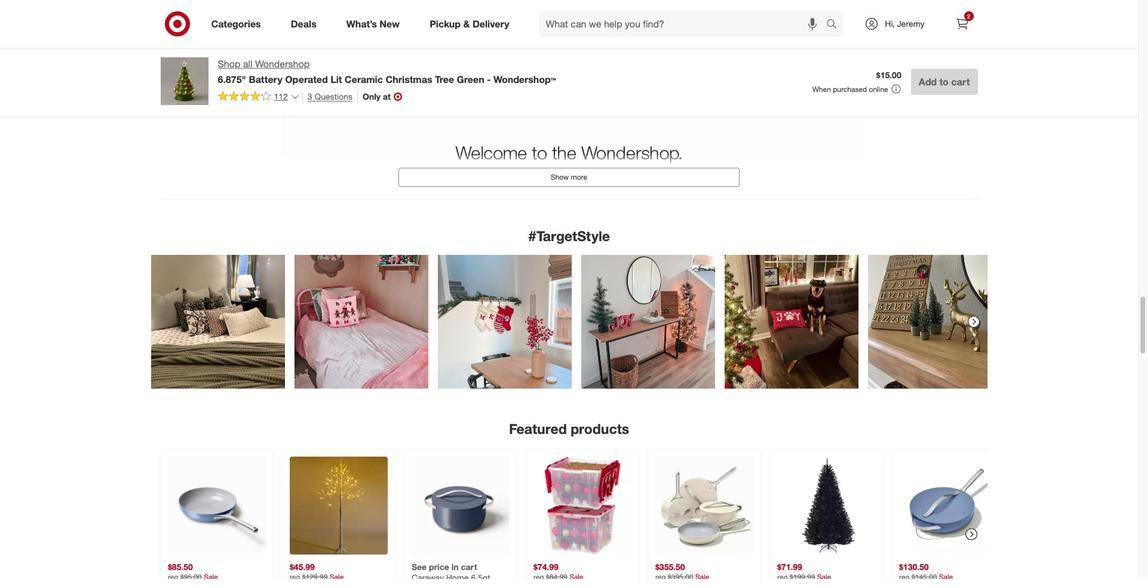 Task type: describe. For each thing, give the bounding box(es) containing it.
more
[[571, 173, 588, 182]]

christmas
[[386, 73, 432, 85]]

$74.99 link
[[533, 457, 632, 580]]

caraway home 10.5" ceramic fry pan slate image
[[168, 457, 266, 555]]

costway 7.5ft hinged artificial christmas tree full tree w/ metal stand black image
[[777, 457, 875, 555]]

&
[[464, 18, 470, 30]]

all
[[243, 58, 253, 70]]

$74.99
[[533, 562, 559, 572]]

featured products
[[509, 421, 629, 437]]

$85.50
[[168, 562, 193, 572]]

add to cart
[[919, 76, 970, 88]]

see price in cart link
[[412, 457, 510, 580]]

$130.50 link
[[899, 457, 997, 580]]

search
[[821, 19, 850, 31]]

-
[[487, 73, 491, 85]]

wondershop
[[255, 58, 310, 70]]

shop
[[218, 58, 241, 70]]

what's new link
[[336, 11, 415, 37]]

image of 6.875" battery operated lit ceramic christmas tree green - wondershop™ image
[[160, 57, 208, 105]]

$45.99 link
[[290, 457, 388, 580]]

3 questions link
[[302, 90, 353, 104]]

pickup & delivery link
[[420, 11, 525, 37]]

shop all wondershop 6.875" battery operated lit ceramic christmas tree green - wondershop™
[[218, 58, 556, 85]]

hi,
[[885, 19, 895, 29]]

online
[[869, 85, 889, 94]]

caraway home 4.5qt ceramic saute pan with lid slate image
[[899, 457, 997, 555]]

jeremy
[[897, 19, 925, 29]]

ceramic
[[345, 73, 383, 85]]

cart inside button
[[952, 76, 970, 88]]

what's
[[347, 18, 377, 30]]

deals
[[291, 18, 317, 30]]

costway 5ft pre-lit white twig birch tree for christmas holiday w/ 72 led lights image
[[290, 457, 388, 555]]

caraway home 6.5qt dutch oven with lid navy image
[[412, 457, 510, 555]]

search button
[[821, 11, 850, 39]]

deals link
[[281, 11, 332, 37]]

add to cart button
[[911, 69, 978, 95]]

when purchased online
[[813, 85, 889, 94]]

delivery
[[473, 18, 510, 30]]

2 link
[[950, 11, 976, 37]]

0 horizontal spatial cart
[[461, 562, 477, 572]]

6.875"
[[218, 73, 246, 85]]

$355.50
[[655, 562, 685, 572]]

#targetstyle
[[528, 228, 610, 244]]

$355.50 link
[[655, 457, 753, 580]]

new
[[380, 18, 400, 30]]

$15.00
[[877, 70, 902, 80]]

$71.99 link
[[777, 457, 875, 580]]

$45.99
[[290, 562, 315, 572]]

see
[[412, 562, 427, 572]]

show more button
[[399, 168, 740, 187]]

purchased
[[833, 85, 867, 94]]

$85.50 link
[[168, 457, 266, 580]]

user image by @alteredspaceshome image
[[868, 255, 1002, 389]]

add
[[919, 76, 937, 88]]

in
[[451, 562, 458, 572]]

what's new
[[347, 18, 400, 30]]

2
[[968, 13, 971, 20]]

products
[[571, 421, 629, 437]]



Task type: vqa. For each thing, say whether or not it's contained in the screenshot.
FAO Schwarz 8" Mini Unicorn in a Bag Toy Plush the fao
no



Task type: locate. For each thing, give the bounding box(es) containing it.
featured
[[509, 421, 567, 437]]

only
[[363, 92, 381, 102]]

iris usa 2pack 60qt. plastic clear ornament storage box with hinged lid and dividers, clear/red image
[[533, 457, 632, 555]]

112
[[274, 92, 288, 102]]

caraway home 9pc non-stick ceramic cookware set cream image
[[655, 457, 753, 555]]

only at
[[363, 92, 391, 102]]

lit
[[331, 73, 342, 85]]

0 vertical spatial cart
[[952, 76, 970, 88]]

cart right to at the top of the page
[[952, 76, 970, 88]]

2 user image by @morgandakin image from the left
[[581, 255, 715, 389]]

3
[[308, 91, 312, 102]]

price
[[429, 562, 449, 572]]

3 questions
[[308, 91, 353, 102]]

categories
[[211, 18, 261, 30]]

show more
[[551, 173, 588, 182]]

user image by @the.king_winston image
[[725, 255, 859, 389]]

pickup & delivery
[[430, 18, 510, 30]]

cart
[[952, 76, 970, 88], [461, 562, 477, 572]]

1 user image by @morgandakin image from the left
[[438, 255, 572, 389]]

questions
[[315, 91, 353, 102]]

when
[[813, 85, 831, 94]]

pickup
[[430, 18, 461, 30]]

show
[[551, 173, 569, 182]]

user image by @morgandakin image
[[438, 255, 572, 389], [581, 255, 715, 389]]

battery
[[249, 73, 283, 85]]

green
[[457, 73, 485, 85]]

categories link
[[201, 11, 276, 37]]

user image by @myfarmflowerhome image
[[294, 255, 428, 389]]

1 horizontal spatial cart
[[952, 76, 970, 88]]

$130.50
[[899, 562, 929, 572]]

0 horizontal spatial user image by @morgandakin image
[[438, 255, 572, 389]]

user image by @alexandhome image
[[151, 255, 285, 389]]

to
[[940, 76, 949, 88]]

1 horizontal spatial user image by @morgandakin image
[[581, 255, 715, 389]]

tree
[[435, 73, 454, 85]]

see price in cart
[[412, 562, 477, 572]]

wondershop™
[[494, 73, 556, 85]]

operated
[[285, 73, 328, 85]]

1 vertical spatial cart
[[461, 562, 477, 572]]

What can we help you find? suggestions appear below search field
[[539, 11, 830, 37]]

at
[[383, 92, 391, 102]]

$71.99
[[777, 562, 802, 572]]

hi, jeremy
[[885, 19, 925, 29]]

cart right in
[[461, 562, 477, 572]]

112 link
[[218, 90, 300, 105]]



